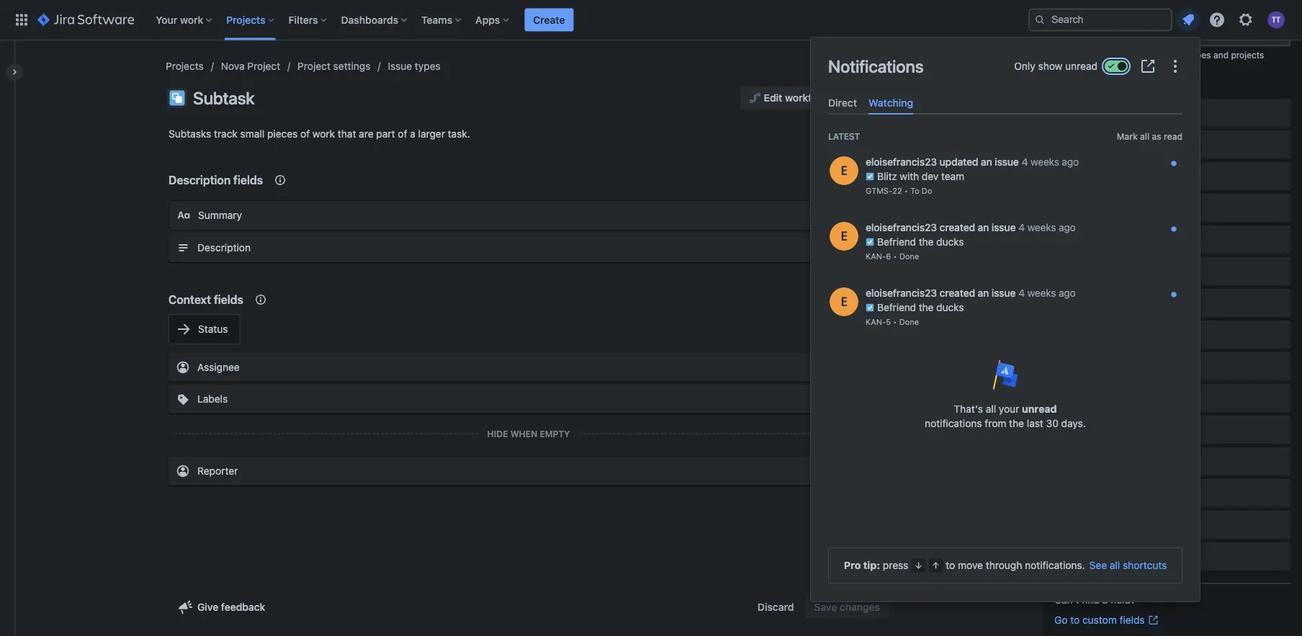Task type: vqa. For each thing, say whether or not it's contained in the screenshot.
30
yes



Task type: describe. For each thing, give the bounding box(es) containing it.
this link will be opened in a new tab image
[[1148, 615, 1160, 626]]

that's all your unread notifications from the last 30 days.
[[925, 403, 1086, 430]]

discard button
[[749, 596, 803, 619]]

more information about the suggested fields image
[[1135, 76, 1152, 93]]

summary
[[198, 209, 242, 221]]

banner containing your work
[[0, 0, 1303, 40]]

your
[[999, 403, 1020, 415]]

1 project from the left
[[247, 60, 280, 72]]

issue
[[388, 60, 412, 72]]

suggested fields
[[1055, 79, 1126, 89]]

appswitcher icon image
[[13, 11, 30, 28]]

projects link
[[166, 58, 204, 75]]

status
[[198, 323, 228, 335]]

help image
[[1209, 11, 1226, 28]]

other
[[1142, 50, 1163, 61]]

Search field
[[1029, 8, 1173, 31]]

edit workflow
[[764, 92, 829, 104]]

projects button
[[222, 8, 280, 31]]

notifications dialog
[[811, 37, 1200, 602]]

your profile and settings image
[[1268, 11, 1285, 28]]

arrow up image
[[930, 560, 942, 571]]

projects for the projects popup button
[[226, 14, 266, 26]]

your
[[156, 14, 177, 26]]

edit workflow button
[[741, 86, 837, 110]]

description fields
[[169, 173, 263, 187]]

actual start
[[1084, 139, 1137, 151]]

that
[[338, 128, 356, 140]]

30 inside that's all your unread notifications from the last 30 days.
[[1047, 418, 1059, 430]]

can't
[[1055, 594, 1080, 606]]

your work
[[156, 14, 203, 26]]

tab list inside notifications dialog
[[823, 91, 1189, 115]]

only
[[1015, 60, 1036, 72]]

notifications image
[[1180, 11, 1197, 28]]

move
[[958, 559, 983, 571]]

nova
[[221, 60, 245, 72]]

project
[[1109, 234, 1142, 246]]

are
[[359, 128, 374, 140]]

assignee button
[[169, 353, 889, 382]]

tip:
[[864, 559, 880, 571]]

impact button
[[1055, 416, 1291, 445]]

more information about the context fields image
[[272, 171, 289, 189]]

all for see
[[1110, 559, 1121, 571]]

see
[[1090, 559, 1107, 571]]

all for mark
[[1141, 131, 1150, 141]]

last
[[1027, 418, 1044, 430]]

settings image
[[1238, 11, 1255, 28]]

1 horizontal spatial 30
[[1082, 50, 1093, 61]]

your work button
[[151, 8, 218, 31]]

1 of from the left
[[301, 128, 310, 140]]

projects
[[1232, 50, 1265, 61]]

more image
[[1167, 58, 1184, 75]]

go to custom fields link
[[1055, 613, 1160, 628]]

subtasks
[[169, 128, 211, 140]]

approvers button
[[1055, 162, 1291, 191]]

mark all as read button
[[1117, 129, 1183, 144]]

mark
[[1117, 131, 1138, 141]]

read
[[1164, 131, 1183, 141]]

nova project link
[[221, 58, 280, 75]]

latest
[[829, 131, 860, 141]]

description for description fields
[[169, 173, 231, 187]]

see all shortcuts
[[1090, 559, 1167, 571]]

give
[[197, 601, 218, 613]]

open field configuration image
[[866, 239, 883, 256]]

start
[[1116, 139, 1137, 151]]

as
[[1152, 131, 1162, 141]]

give feedback
[[197, 601, 265, 613]]

days.
[[1062, 418, 1086, 430]]

filters
[[289, 14, 318, 26]]

pieces
[[267, 128, 298, 140]]

subtasks track small pieces of work that are part of a larger task.
[[169, 128, 470, 140]]

reuse
[[1055, 50, 1080, 61]]

notifications
[[829, 56, 924, 76]]

atlas project status button
[[1055, 225, 1291, 254]]

assignee
[[197, 361, 240, 373]]

shortcuts
[[1123, 559, 1167, 571]]

subtask
[[193, 88, 255, 108]]

actual end
[[1084, 107, 1133, 119]]

direct
[[829, 97, 857, 108]]

from inside that's all your unread notifications from the last 30 days.
[[985, 418, 1007, 430]]

the
[[1010, 418, 1025, 430]]

and
[[1214, 50, 1229, 61]]

issue
[[1166, 50, 1187, 61]]

go to custom fields
[[1055, 614, 1145, 626]]

to inside notifications dialog
[[946, 559, 956, 571]]

that's
[[954, 403, 983, 415]]

watching
[[869, 97, 914, 108]]

only show unread
[[1015, 60, 1098, 72]]

fields left this link will be opened in a new tab image on the right of page
[[1120, 614, 1145, 626]]



Task type: locate. For each thing, give the bounding box(es) containing it.
description up the summary
[[169, 173, 231, 187]]

1 horizontal spatial to
[[1071, 614, 1080, 626]]

0 vertical spatial a
[[410, 128, 416, 140]]

context
[[169, 293, 211, 307]]

custom
[[1083, 614, 1117, 626]]

actual start button
[[1055, 130, 1291, 159]]

description button
[[169, 233, 889, 262]]

work right your on the top
[[180, 14, 203, 26]]

1 vertical spatial a
[[1103, 594, 1108, 606]]

unread up last
[[1022, 403, 1057, 415]]

work inside dropdown button
[[180, 14, 203, 26]]

0 vertical spatial actual
[[1084, 107, 1113, 119]]

to move through notifications.
[[946, 559, 1085, 571]]

all inside button
[[1141, 131, 1150, 141]]

Type to search all fields text field
[[1056, 19, 1272, 45]]

arrow down image
[[913, 560, 925, 571]]

issue type icon image
[[169, 89, 186, 107]]

actual end button
[[1055, 99, 1291, 128]]

description down the summary
[[197, 242, 251, 254]]

required
[[815, 211, 857, 221]]

reporter
[[197, 465, 238, 477]]

0 vertical spatial projects
[[226, 14, 266, 26]]

all
[[1141, 131, 1150, 141], [986, 403, 997, 415], [1110, 559, 1121, 571]]

1 horizontal spatial project
[[298, 60, 331, 72]]

filters button
[[284, 8, 333, 31]]

0 horizontal spatial all
[[986, 403, 997, 415]]

2 of from the left
[[398, 128, 407, 140]]

2 horizontal spatial all
[[1141, 131, 1150, 141]]

show
[[1039, 60, 1063, 72]]

2 project from the left
[[298, 60, 331, 72]]

sidebar navigation image
[[0, 58, 32, 86]]

fields for context fields
[[214, 293, 243, 307]]

labels
[[197, 393, 228, 405]]

1 vertical spatial actual
[[1084, 139, 1113, 151]]

actual for actual end
[[1084, 107, 1113, 119]]

all left your
[[986, 403, 997, 415]]

1 horizontal spatial projects
[[226, 14, 266, 26]]

1 vertical spatial to
[[1071, 614, 1080, 626]]

issue types
[[388, 60, 441, 72]]

0 horizontal spatial project
[[247, 60, 280, 72]]

actual inside actual start button
[[1084, 139, 1113, 151]]

1 vertical spatial unread
[[1022, 403, 1057, 415]]

fields left more information about the suggested fields icon
[[1103, 79, 1126, 89]]

project settings
[[298, 60, 371, 72]]

of right pieces
[[301, 128, 310, 140]]

hide
[[487, 429, 508, 439]]

projects up issue type icon
[[166, 60, 204, 72]]

nova project
[[221, 60, 280, 72]]

0 horizontal spatial work
[[180, 14, 203, 26]]

tab list containing direct
[[823, 91, 1189, 115]]

search image
[[1035, 14, 1046, 26]]

0 horizontal spatial types
[[415, 60, 441, 72]]

project right nova
[[247, 60, 280, 72]]

0 vertical spatial description
[[169, 173, 231, 187]]

small
[[240, 128, 265, 140]]

can't find a field?
[[1055, 594, 1136, 606]]

primary element
[[9, 0, 1029, 40]]

teams button
[[417, 8, 467, 31]]

0 horizontal spatial from
[[985, 418, 1007, 430]]

team
[[1084, 551, 1109, 563]]

more information about the context fields image
[[252, 291, 269, 308]]

task.
[[448, 128, 470, 140]]

pro tip: press
[[844, 559, 909, 571]]

of
[[301, 128, 310, 140], [398, 128, 407, 140]]

all for that's
[[986, 403, 997, 415]]

all right see
[[1110, 559, 1121, 571]]

actual inside actual end button
[[1084, 107, 1113, 119]]

1 vertical spatial description
[[197, 242, 251, 254]]

fields left more information about the context fields icon
[[214, 293, 243, 307]]

fields up suggested fields
[[1095, 50, 1118, 61]]

types
[[1189, 50, 1212, 61], [415, 60, 441, 72]]

find
[[1082, 594, 1100, 606]]

settings
[[333, 60, 371, 72]]

projects
[[226, 14, 266, 26], [166, 60, 204, 72]]

issue types link
[[388, 58, 441, 75]]

fields left more information about the context fields image
[[233, 173, 263, 187]]

from down your
[[985, 418, 1007, 430]]

1 actual from the top
[[1084, 107, 1113, 119]]

a
[[410, 128, 416, 140], [1103, 594, 1108, 606]]

open notifications in a new tab image
[[1140, 58, 1157, 75]]

types inside issue types "link"
[[415, 60, 441, 72]]

0 horizontal spatial to
[[946, 559, 956, 571]]

0 vertical spatial eloisefrancis23 image
[[830, 222, 859, 251]]

0 horizontal spatial a
[[410, 128, 416, 140]]

eloisefrancis23 image
[[830, 156, 859, 185]]

from left open notifications in a new tab image
[[1120, 50, 1139, 61]]

actual left 'start' in the right of the page
[[1084, 139, 1113, 151]]

create
[[533, 14, 565, 26]]

tab list
[[823, 91, 1189, 115]]

reuse 30 fields from other issue types and projects
[[1055, 50, 1265, 61]]

atlas project status
[[1084, 234, 1173, 246]]

2 actual from the top
[[1084, 139, 1113, 151]]

banner
[[0, 0, 1303, 40]]

atlas
[[1084, 234, 1107, 246]]

unread inside that's all your unread notifications from the last 30 days.
[[1022, 403, 1057, 415]]

1 vertical spatial 30
[[1047, 418, 1059, 430]]

all left as at the top right of page
[[1141, 131, 1150, 141]]

larger
[[418, 128, 445, 140]]

1 horizontal spatial unread
[[1066, 60, 1098, 72]]

description inside 'button'
[[197, 242, 251, 254]]

to right go
[[1071, 614, 1080, 626]]

discard
[[758, 601, 794, 613]]

track
[[214, 128, 238, 140]]

1 horizontal spatial types
[[1189, 50, 1212, 61]]

description for description
[[197, 242, 251, 254]]

0 horizontal spatial 30
[[1047, 418, 1059, 430]]

create button
[[525, 8, 574, 31]]

1 horizontal spatial from
[[1120, 50, 1139, 61]]

unread
[[1066, 60, 1098, 72], [1022, 403, 1057, 415]]

1 vertical spatial from
[[985, 418, 1007, 430]]

give feedback button
[[169, 596, 274, 619]]

fields for suggested fields
[[1103, 79, 1126, 89]]

0 vertical spatial all
[[1141, 131, 1150, 141]]

0 horizontal spatial unread
[[1022, 403, 1057, 415]]

notifications
[[925, 418, 982, 430]]

jira software image
[[37, 11, 134, 28], [37, 11, 134, 28]]

when
[[511, 429, 538, 439]]

approvers
[[1084, 170, 1131, 182]]

field?
[[1111, 594, 1136, 606]]

labels button
[[169, 385, 889, 414]]

mark all as read
[[1117, 131, 1183, 141]]

projects inside popup button
[[226, 14, 266, 26]]

actual left end
[[1084, 107, 1113, 119]]

1 horizontal spatial of
[[398, 128, 407, 140]]

30
[[1082, 50, 1093, 61], [1047, 418, 1059, 430]]

part
[[376, 128, 395, 140]]

0 vertical spatial from
[[1120, 50, 1139, 61]]

unread up suggested
[[1066, 60, 1098, 72]]

types left and
[[1189, 50, 1212, 61]]

suggested
[[1055, 79, 1101, 89]]

projects for projects link
[[166, 60, 204, 72]]

work
[[180, 14, 203, 26], [313, 128, 335, 140]]

types right "issue"
[[415, 60, 441, 72]]

0 horizontal spatial projects
[[166, 60, 204, 72]]

status
[[1145, 234, 1173, 246]]

actual for actual start
[[1084, 139, 1113, 151]]

fields for description fields
[[233, 173, 263, 187]]

hide when empty
[[487, 429, 570, 439]]

1 horizontal spatial all
[[1110, 559, 1121, 571]]

through
[[986, 559, 1023, 571]]

1 eloisefrancis23 image from the top
[[830, 222, 859, 251]]

of right part
[[398, 128, 407, 140]]

2 vertical spatial all
[[1110, 559, 1121, 571]]

context fields
[[169, 293, 243, 307]]

0 vertical spatial 30
[[1082, 50, 1093, 61]]

pro
[[844, 559, 861, 571]]

to
[[946, 559, 956, 571], [1071, 614, 1080, 626]]

0 horizontal spatial of
[[301, 128, 310, 140]]

all inside that's all your unread notifications from the last 30 days.
[[986, 403, 997, 415]]

0 vertical spatial unread
[[1066, 60, 1098, 72]]

0 vertical spatial work
[[180, 14, 203, 26]]

1 horizontal spatial work
[[313, 128, 335, 140]]

a left larger
[[410, 128, 416, 140]]

feedback
[[221, 601, 265, 613]]

1 vertical spatial projects
[[166, 60, 204, 72]]

project left settings
[[298, 60, 331, 72]]

all inside button
[[1110, 559, 1121, 571]]

0 vertical spatial to
[[946, 559, 956, 571]]

eloisefrancis23 image
[[830, 222, 859, 251], [830, 288, 859, 316]]

teams
[[422, 14, 453, 26]]

2 eloisefrancis23 image from the top
[[830, 288, 859, 316]]

30 right last
[[1047, 418, 1059, 430]]

1 vertical spatial eloisefrancis23 image
[[830, 288, 859, 316]]

to right arrow up icon
[[946, 559, 956, 571]]

a right find
[[1103, 594, 1108, 606]]

1 vertical spatial work
[[313, 128, 335, 140]]

workflow
[[785, 92, 829, 104]]

see all shortcuts button
[[1090, 558, 1167, 573]]

1 horizontal spatial a
[[1103, 594, 1108, 606]]

30 right reuse at the top right of the page
[[1082, 50, 1093, 61]]

project settings link
[[298, 58, 371, 75]]

1 vertical spatial all
[[986, 403, 997, 415]]

projects up nova project
[[226, 14, 266, 26]]

dashboards
[[341, 14, 399, 26]]

dashboards button
[[337, 8, 413, 31]]

edit
[[764, 92, 783, 104]]

work left that
[[313, 128, 335, 140]]



